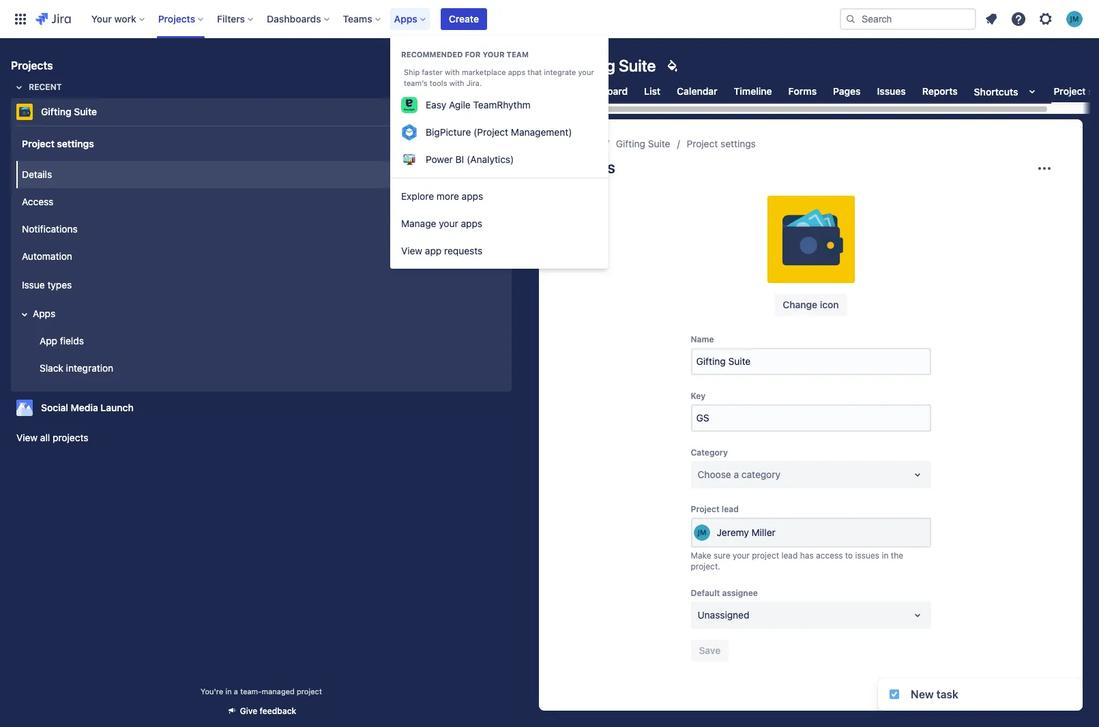 Task type: vqa. For each thing, say whether or not it's contained in the screenshot.
the top "for"
no



Task type: describe. For each thing, give the bounding box(es) containing it.
reports link
[[920, 79, 961, 104]]

open image
[[909, 607, 926, 624]]

1 vertical spatial gifting
[[41, 106, 71, 117]]

you're in a team-managed project
[[201, 687, 322, 696]]

automation link
[[16, 243, 506, 270]]

primary element
[[8, 0, 840, 38]]

shortcuts button
[[972, 79, 1043, 104]]

1 horizontal spatial project settings
[[687, 138, 756, 149]]

project down recent
[[22, 138, 54, 149]]

assignee
[[722, 588, 758, 599]]

slack
[[40, 362, 63, 374]]

explore
[[401, 190, 434, 202]]

recommended for your team
[[401, 50, 529, 59]]

all
[[40, 432, 50, 444]]

calendar
[[677, 85, 718, 97]]

Category text field
[[698, 468, 700, 482]]

bigpicture (project management)
[[426, 126, 572, 138]]

notifications
[[22, 223, 78, 235]]

pages link
[[831, 79, 864, 104]]

timeline link
[[731, 79, 775, 104]]

1 vertical spatial gifting suite link
[[616, 136, 671, 152]]

project down the calendar link
[[687, 138, 718, 149]]

easy
[[426, 99, 446, 111]]

key
[[691, 391, 706, 401]]

open image
[[909, 467, 926, 483]]

1 horizontal spatial details
[[566, 158, 615, 177]]

give feedback
[[240, 706, 296, 717]]

pages
[[833, 85, 861, 97]]

your inside ship faster with marketplace apps that integrate your team's tools with jira.
[[578, 68, 594, 76]]

create button
[[441, 8, 487, 30]]

add to starred image
[[508, 400, 524, 416]]

apps button
[[16, 300, 506, 328]]

issue types link
[[16, 270, 506, 300]]

apps button
[[390, 8, 431, 30]]

1 vertical spatial suite
[[74, 106, 97, 117]]

apps for explore more apps
[[462, 190, 483, 202]]

apps inside apps button
[[33, 308, 55, 319]]

bi
[[456, 154, 464, 165]]

social
[[41, 402, 68, 414]]

0 vertical spatial suite
[[619, 56, 656, 75]]

0 horizontal spatial lead
[[722, 504, 739, 515]]

marketplace
[[462, 68, 506, 76]]

list link
[[642, 79, 663, 104]]

more image
[[1037, 160, 1053, 177]]

ship
[[404, 68, 420, 76]]

feedback
[[260, 706, 296, 717]]

jeremy miller
[[717, 527, 776, 539]]

unassigned
[[698, 609, 750, 621]]

default assignee
[[691, 588, 758, 599]]

new task button
[[878, 678, 1083, 711]]

integrate
[[544, 68, 576, 76]]

2 vertical spatial suite
[[648, 138, 671, 149]]

types
[[47, 279, 72, 290]]

projects for projects dropdown button
[[158, 13, 195, 24]]

2 vertical spatial gifting
[[616, 138, 646, 149]]

requests
[[444, 245, 483, 257]]

1 vertical spatial with
[[450, 78, 465, 87]]

faster
[[422, 68, 443, 76]]

forms link
[[786, 79, 820, 104]]

has
[[800, 551, 814, 561]]

details link
[[16, 161, 506, 188]]

ship faster with marketplace apps that integrate your team's tools with jira.
[[404, 68, 594, 87]]

name
[[691, 334, 714, 345]]

teamrhythm
[[473, 99, 531, 111]]

project lead
[[691, 504, 739, 515]]

project set
[[1054, 85, 1100, 97]]

list
[[644, 85, 661, 97]]

your work
[[91, 13, 136, 24]]

0 vertical spatial with
[[445, 68, 460, 76]]

your
[[91, 13, 112, 24]]

Name field
[[692, 349, 930, 374]]

project.
[[691, 562, 721, 572]]

2 vertical spatial gifting suite
[[616, 138, 671, 149]]

manage
[[401, 218, 436, 229]]

access
[[816, 551, 843, 561]]

banner containing your work
[[0, 0, 1100, 38]]

create
[[449, 13, 479, 24]]

task icon image
[[889, 689, 900, 700]]

project up jeremy miller icon on the right bottom
[[691, 504, 720, 515]]

issue
[[22, 279, 45, 290]]

search image
[[846, 13, 857, 24]]

recent
[[29, 82, 62, 92]]

make
[[691, 551, 712, 561]]

jira.
[[467, 78, 482, 87]]

powerbi logo image
[[401, 152, 418, 168]]

details inside group
[[22, 168, 52, 180]]

choose
[[698, 469, 731, 480]]

set background color image
[[664, 57, 681, 74]]

expand image
[[16, 306, 33, 323]]

work
[[114, 13, 136, 24]]

media
[[71, 402, 98, 414]]

issues
[[877, 85, 906, 97]]

settings for group containing project settings
[[57, 138, 94, 149]]

teams
[[343, 13, 372, 24]]

help image
[[1011, 11, 1027, 27]]

explore more apps link
[[390, 183, 609, 210]]

app fields link
[[25, 328, 506, 355]]

social media launch
[[41, 402, 134, 414]]

power bi (analytics) link
[[390, 146, 609, 173]]

1 vertical spatial gifting suite
[[41, 106, 97, 117]]

management)
[[511, 126, 572, 138]]

icon
[[820, 299, 839, 311]]



Task type: locate. For each thing, give the bounding box(es) containing it.
in right the you're
[[226, 687, 232, 696]]

recommended
[[401, 50, 463, 59]]

dashboards
[[267, 13, 321, 24]]

group
[[390, 35, 609, 177], [14, 126, 506, 390], [14, 157, 506, 386]]

default
[[691, 588, 720, 599]]

change icon
[[783, 299, 839, 311]]

0 horizontal spatial gifting suite link
[[11, 98, 506, 126]]

projects right work
[[158, 13, 195, 24]]

details up the access
[[22, 168, 52, 180]]

jeremy
[[717, 527, 749, 539]]

easy agile teamrhythm link
[[390, 91, 609, 119]]

settings inside group
[[57, 138, 94, 149]]

details down projects 'link'
[[566, 158, 615, 177]]

group containing details
[[14, 157, 506, 386]]

0 horizontal spatial details
[[22, 168, 52, 180]]

project down the 'miller'
[[752, 551, 779, 561]]

2 horizontal spatial projects
[[564, 138, 600, 149]]

new
[[911, 689, 934, 701]]

set
[[1089, 85, 1100, 97]]

in inside make sure your project lead has access to issues in the project.
[[882, 551, 889, 561]]

1 horizontal spatial gifting
[[566, 56, 615, 75]]

fields
[[60, 335, 84, 346]]

apps inside ship faster with marketplace apps that integrate your team's tools with jira.
[[508, 68, 526, 76]]

view app requests
[[401, 245, 483, 257]]

1 vertical spatial project
[[297, 687, 322, 696]]

1 vertical spatial apps
[[462, 190, 483, 202]]

in left the
[[882, 551, 889, 561]]

group containing easy agile teamrhythm
[[390, 35, 609, 177]]

projects
[[53, 432, 88, 444]]

view all projects
[[16, 432, 88, 444]]

0 vertical spatial a
[[734, 469, 739, 480]]

access
[[22, 196, 53, 207]]

0 vertical spatial gifting
[[566, 56, 615, 75]]

notifications image
[[983, 11, 1000, 27]]

a left team-
[[234, 687, 238, 696]]

settings down recent
[[57, 138, 94, 149]]

apps inside apps dropdown button
[[394, 13, 418, 24]]

gifting
[[566, 56, 615, 75], [41, 106, 71, 117], [616, 138, 646, 149]]

1 vertical spatial a
[[234, 687, 238, 696]]

settings down "timeline" link
[[721, 138, 756, 149]]

1 horizontal spatial gifting suite link
[[616, 136, 671, 152]]

view app requests link
[[390, 238, 609, 265]]

notifications link
[[16, 216, 506, 243]]

bigpicture (project management) link
[[390, 119, 609, 146]]

the
[[891, 551, 904, 561]]

gifting up board
[[566, 56, 615, 75]]

your inside make sure your project lead has access to issues in the project.
[[733, 551, 750, 561]]

your down more
[[439, 218, 458, 229]]

view for view all projects
[[16, 432, 38, 444]]

0 vertical spatial apps
[[508, 68, 526, 76]]

0 vertical spatial project
[[752, 551, 779, 561]]

forms
[[789, 85, 817, 97]]

apps up requests
[[461, 218, 483, 229]]

give
[[240, 706, 258, 717]]

details
[[566, 158, 615, 177], [22, 168, 52, 180]]

project settings down the calendar link
[[687, 138, 756, 149]]

tab list
[[531, 79, 1100, 114]]

gifting suite link
[[11, 98, 506, 126], [616, 136, 671, 152]]

team
[[507, 50, 529, 59]]

your right sure
[[733, 551, 750, 561]]

gifting suite down the list link
[[616, 138, 671, 149]]

0 horizontal spatial a
[[234, 687, 238, 696]]

agile
[[449, 99, 471, 111]]

0 horizontal spatial gifting
[[41, 106, 71, 117]]

dashboards button
[[263, 8, 335, 30]]

easyagile logo image
[[401, 97, 418, 113]]

shortcuts
[[974, 86, 1019, 97]]

jira image
[[35, 11, 71, 27], [35, 11, 71, 27]]

1 horizontal spatial apps
[[394, 13, 418, 24]]

gifting right projects 'link'
[[616, 138, 646, 149]]

0 horizontal spatial projects
[[11, 59, 53, 72]]

projects up recent
[[11, 59, 53, 72]]

Key field
[[692, 406, 930, 431]]

settings
[[57, 138, 94, 149], [721, 138, 756, 149]]

projects button
[[154, 8, 209, 30]]

you're
[[201, 687, 223, 696]]

1 horizontal spatial a
[[734, 469, 739, 480]]

2 vertical spatial projects
[[564, 138, 600, 149]]

your work button
[[87, 8, 150, 30]]

filters
[[217, 13, 245, 24]]

gifting down recent
[[41, 106, 71, 117]]

reports
[[923, 85, 958, 97]]

timeline
[[734, 85, 772, 97]]

(analytics)
[[467, 154, 514, 165]]

project settings link
[[687, 136, 756, 152]]

explore more apps
[[401, 190, 483, 202]]

give feedback button
[[218, 700, 305, 723]]

0 horizontal spatial apps
[[33, 308, 55, 319]]

1 horizontal spatial settings
[[721, 138, 756, 149]]

1 horizontal spatial project
[[752, 551, 779, 561]]

0 horizontal spatial project settings
[[22, 138, 94, 149]]

1 vertical spatial in
[[226, 687, 232, 696]]

Default assignee text field
[[698, 609, 700, 622]]

that
[[528, 68, 542, 76]]

apps for manage your apps
[[461, 218, 483, 229]]

gifting suite down recent
[[41, 106, 97, 117]]

1 horizontal spatial lead
[[782, 551, 798, 561]]

with up tools
[[445, 68, 460, 76]]

gifting suite up board
[[566, 56, 656, 75]]

1 horizontal spatial in
[[882, 551, 889, 561]]

bigpicture logo image
[[401, 124, 418, 141]]

for
[[465, 50, 481, 59]]

choose a category
[[698, 469, 781, 480]]

1 horizontal spatial projects
[[158, 13, 195, 24]]

(project
[[474, 126, 509, 138]]

appswitcher icon image
[[12, 11, 29, 27]]

easy agile teamrhythm
[[426, 99, 531, 111]]

a right choose at the right
[[734, 469, 739, 480]]

to
[[845, 551, 853, 561]]

issue types
[[22, 279, 72, 290]]

integration
[[66, 362, 113, 374]]

gifting suite link down the list link
[[616, 136, 671, 152]]

apps right more
[[462, 190, 483, 202]]

projects
[[158, 13, 195, 24], [11, 59, 53, 72], [564, 138, 600, 149]]

project settings
[[22, 138, 94, 149], [687, 138, 756, 149]]

bigpicture
[[426, 126, 471, 138]]

miller
[[752, 527, 776, 539]]

gifting suite
[[566, 56, 656, 75], [41, 106, 97, 117], [616, 138, 671, 149]]

view left the all
[[16, 432, 38, 444]]

0 horizontal spatial view
[[16, 432, 38, 444]]

project inside make sure your project lead has access to issues in the project.
[[752, 551, 779, 561]]

filters button
[[213, 8, 259, 30]]

with left jira.
[[450, 78, 465, 87]]

Search field
[[840, 8, 977, 30]]

collapse recent projects image
[[11, 79, 27, 96]]

project avatar image
[[767, 196, 855, 283]]

1 horizontal spatial view
[[401, 245, 423, 257]]

1 vertical spatial view
[[16, 432, 38, 444]]

group containing project settings
[[14, 126, 506, 390]]

view left app
[[401, 245, 423, 257]]

apps up app on the top left
[[33, 308, 55, 319]]

more
[[437, 190, 459, 202]]

0 vertical spatial projects
[[158, 13, 195, 24]]

apps right teams dropdown button
[[394, 13, 418, 24]]

slack integration link
[[25, 355, 506, 382]]

project right managed
[[297, 687, 322, 696]]

0 horizontal spatial in
[[226, 687, 232, 696]]

your profile and settings image
[[1067, 11, 1083, 27]]

app
[[40, 335, 57, 346]]

lead left has at the right of the page
[[782, 551, 798, 561]]

projects inside dropdown button
[[158, 13, 195, 24]]

lead
[[722, 504, 739, 515], [782, 551, 798, 561]]

banner
[[0, 0, 1100, 38]]

team's
[[404, 78, 428, 87]]

0 vertical spatial lead
[[722, 504, 739, 515]]

settings inside project settings link
[[721, 138, 756, 149]]

settings image
[[1038, 11, 1054, 27]]

social media launch link
[[11, 394, 506, 422]]

team-
[[240, 687, 262, 696]]

sure
[[714, 551, 731, 561]]

manage your apps
[[401, 218, 483, 229]]

change
[[783, 299, 818, 311]]

your
[[483, 50, 505, 59], [578, 68, 594, 76], [439, 218, 458, 229], [733, 551, 750, 561]]

1 vertical spatial lead
[[782, 551, 798, 561]]

your up marketplace
[[483, 50, 505, 59]]

jeremy miller image
[[694, 525, 710, 541]]

projects for projects 'link'
[[564, 138, 600, 149]]

issues
[[856, 551, 880, 561]]

gifting suite link up the details link
[[11, 98, 506, 126]]

automation
[[22, 250, 72, 262]]

0 vertical spatial view
[[401, 245, 423, 257]]

project settings down recent
[[22, 138, 94, 149]]

0 vertical spatial apps
[[394, 13, 418, 24]]

project left the set
[[1054, 85, 1086, 97]]

settings for project settings link
[[721, 138, 756, 149]]

1 vertical spatial apps
[[33, 308, 55, 319]]

apps down team
[[508, 68, 526, 76]]

task
[[937, 689, 959, 701]]

tab list containing project set
[[531, 79, 1100, 114]]

power
[[426, 154, 453, 165]]

2 horizontal spatial gifting
[[616, 138, 646, 149]]

calendar link
[[674, 79, 720, 104]]

0 horizontal spatial settings
[[57, 138, 94, 149]]

app
[[425, 245, 442, 257]]

your right integrate
[[578, 68, 594, 76]]

0 horizontal spatial project
[[297, 687, 322, 696]]

lead inside make sure your project lead has access to issues in the project.
[[782, 551, 798, 561]]

tools
[[430, 78, 447, 87]]

lead up jeremy
[[722, 504, 739, 515]]

2 vertical spatial apps
[[461, 218, 483, 229]]

view for view app requests
[[401, 245, 423, 257]]

0 vertical spatial gifting suite
[[566, 56, 656, 75]]

projects down board link
[[564, 138, 600, 149]]

0 vertical spatial in
[[882, 551, 889, 561]]

1 vertical spatial projects
[[11, 59, 53, 72]]

a
[[734, 469, 739, 480], [234, 687, 238, 696]]

0 vertical spatial gifting suite link
[[11, 98, 506, 126]]



